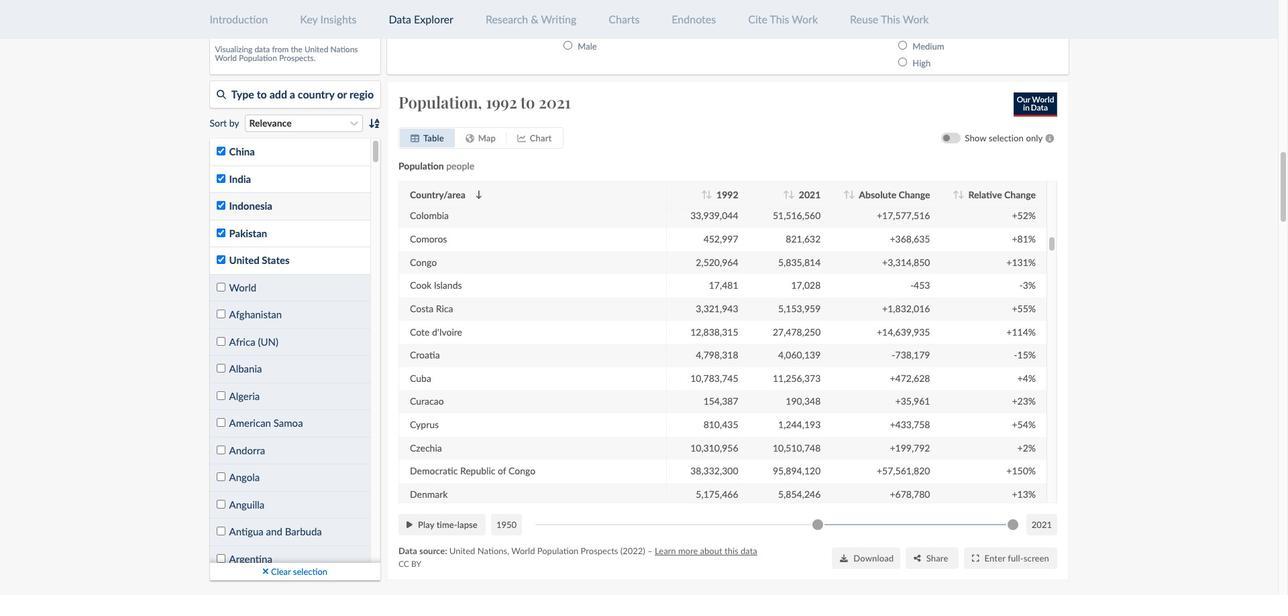 Task type: locate. For each thing, give the bounding box(es) containing it.
arrow down long image left relative
[[958, 190, 964, 199]]

data inside the population & demography data explorer
[[215, 20, 242, 36]]

1 vertical spatial 1992
[[716, 189, 738, 200]]

0 vertical spatial world
[[215, 53, 237, 63]]

51,516,560
[[773, 210, 820, 221]]

- down +3,314,850
[[910, 280, 914, 291]]

female
[[578, 24, 605, 35]]

czechia
[[410, 443, 442, 454]]

738,179
[[895, 350, 930, 361]]

0 horizontal spatial arrow down long image
[[848, 190, 855, 199]]

0 vertical spatial united
[[305, 44, 328, 55]]

0 horizontal spatial arrow up long image
[[701, 190, 707, 199]]

data
[[255, 44, 270, 55], [740, 546, 757, 557]]

rica
[[436, 303, 453, 314]]

arrow down long image for 2021
[[788, 190, 795, 199]]

arrow up long image for 1992
[[701, 190, 707, 199]]

arrow down long image for absolute change
[[848, 190, 855, 199]]

1 horizontal spatial &
[[531, 13, 539, 25]]

arrow down long image up 51,516,560
[[788, 190, 795, 199]]

154,387
[[703, 396, 738, 407]]

2 horizontal spatial united
[[449, 546, 475, 557]]

reuse
[[850, 13, 879, 25]]

data left from
[[255, 44, 270, 55]]

0 horizontal spatial change
[[899, 189, 930, 200]]

-
[[910, 280, 914, 291], [1019, 280, 1023, 291], [892, 350, 895, 361], [1014, 350, 1017, 361]]

+3,314,850
[[882, 257, 930, 268]]

1 vertical spatial data
[[740, 546, 757, 557]]

1 horizontal spatial congo
[[508, 466, 535, 477]]

only
[[1026, 133, 1043, 143]]

sort by
[[210, 117, 239, 129]]

africa (un)
[[229, 336, 278, 348]]

arrow down long image up 33,939,044
[[706, 190, 712, 199]]

+433,758
[[890, 419, 930, 431]]

change
[[899, 189, 930, 200], [1004, 189, 1036, 200]]

arrow up long image left "absolute"
[[843, 190, 850, 199]]

1,425,893,500
[[760, 187, 820, 198]]

population
[[215, 5, 277, 20], [401, 12, 442, 23], [239, 53, 277, 63], [398, 160, 444, 172], [537, 546, 578, 557]]

data right insights
[[389, 13, 411, 25]]

1 horizontal spatial this
[[881, 13, 900, 25]]

2 arrow down long image from the left
[[958, 190, 964, 199]]

arrow down long image left "absolute"
[[848, 190, 855, 199]]

arrow down long image right country/area on the left
[[475, 190, 482, 199]]

work for cite this work
[[792, 13, 818, 25]]

writing
[[541, 13, 577, 25]]

0 horizontal spatial explorer
[[245, 20, 293, 36]]

2,520,964
[[696, 257, 738, 268]]

endnotes link
[[672, 13, 716, 25]]

to
[[520, 91, 535, 113]]

arrow down long image
[[848, 190, 855, 199], [958, 190, 964, 199]]

data inside visualizing data from the united nations world population prospects.
[[255, 44, 270, 55]]

congo
[[410, 257, 437, 268], [508, 466, 535, 477]]

1 horizontal spatial united
[[305, 44, 328, 55]]

research & writing link
[[486, 13, 577, 25]]

cote
[[410, 326, 429, 338]]

1992
[[486, 91, 517, 113], [716, 189, 738, 200]]

explorer
[[414, 13, 454, 25], [245, 20, 293, 36]]

play image
[[406, 521, 412, 529]]

selection left only
[[989, 133, 1024, 143]]

start time slider
[[807, 512, 828, 539]]

cook islands
[[410, 280, 462, 291]]

table image
[[410, 134, 419, 143]]

None radio
[[564, 41, 572, 50], [898, 41, 907, 50], [898, 58, 907, 66], [564, 41, 572, 50], [898, 41, 907, 50], [898, 58, 907, 66]]

- for 3%
[[1019, 280, 1023, 291]]

costa
[[410, 303, 433, 314]]

2 this from the left
[[881, 13, 900, 25]]

0 horizontal spatial &
[[280, 5, 289, 20]]

expand image
[[972, 555, 979, 563]]

0 horizontal spatial selection
[[293, 567, 328, 578]]

1 horizontal spatial selection
[[989, 133, 1024, 143]]

1 vertical spatial selection
[[293, 567, 328, 578]]

& left the key
[[280, 5, 289, 20]]

curacao
[[410, 396, 444, 407]]

1 change from the left
[[899, 189, 930, 200]]

3 arrow down long image from the left
[[788, 190, 795, 199]]

denmark
[[410, 489, 448, 500]]

1 vertical spatial world
[[229, 282, 256, 294]]

research & writing
[[486, 13, 577, 25]]

-738,179
[[892, 350, 930, 361]]

2 vertical spatial 2021
[[1032, 520, 1052, 530]]

data up "visualizing"
[[215, 20, 242, 36]]

world right nations,
[[511, 546, 535, 557]]

this right cite
[[770, 13, 789, 25]]

1 horizontal spatial data
[[740, 546, 757, 557]]

- down +14,639,935
[[892, 350, 895, 361]]

0 horizontal spatial data
[[255, 44, 270, 55]]

0 vertical spatial selection
[[989, 133, 1024, 143]]

world up afghanistan
[[229, 282, 256, 294]]

1 vertical spatial united
[[229, 254, 259, 267]]

united down pakistan
[[229, 254, 259, 267]]

1 work from the left
[[792, 13, 818, 25]]

3 arrow up long image from the left
[[952, 190, 959, 199]]

None radio
[[564, 8, 572, 16], [898, 8, 907, 16], [564, 24, 572, 33], [898, 24, 907, 33], [564, 8, 572, 16], [898, 8, 907, 16], [564, 24, 572, 33], [898, 24, 907, 33]]

american
[[229, 418, 271, 430]]

1 arrow up long image from the left
[[701, 190, 707, 199]]

1 horizontal spatial arrow down long image
[[958, 190, 964, 199]]

+57,561,820
[[877, 466, 930, 477]]

insights
[[320, 13, 357, 25]]

explorer inside the population & demography data explorer
[[245, 20, 293, 36]]

2 arrow up long image from the left
[[843, 190, 850, 199]]

33,939,044
[[690, 210, 738, 221]]

4,798,318
[[696, 350, 738, 361]]

2021 right end time slider
[[1032, 520, 1052, 530]]

united down lapse
[[449, 546, 475, 557]]

high
[[913, 58, 931, 68]]

arrow down long image for relative change
[[958, 190, 964, 199]]

0 horizontal spatial arrow down long image
[[475, 190, 482, 199]]

xmark image
[[262, 568, 269, 577]]

data for data explorer
[[389, 13, 411, 25]]

2 vertical spatial united
[[449, 546, 475, 557]]

country/area
[[410, 189, 465, 200]]

change up +52%
[[1004, 189, 1036, 200]]

1 horizontal spatial arrow down long image
[[706, 190, 712, 199]]

population for population people
[[398, 160, 444, 172]]

play
[[418, 520, 434, 530]]

world up the magnifying glass image
[[215, 53, 237, 63]]

10,783,745
[[690, 373, 738, 384]]

arrow up long image
[[701, 190, 707, 199], [843, 190, 850, 199], [952, 190, 959, 199]]

population for population & demography data explorer
[[215, 5, 277, 20]]

0 horizontal spatial congo
[[410, 257, 437, 268]]

play time-lapse
[[418, 520, 477, 530]]

cyprus
[[410, 419, 439, 431]]

1 vertical spatial 2021
[[799, 189, 820, 200]]

charts
[[609, 13, 640, 25]]

circle info image
[[1043, 134, 1057, 143]]

india
[[229, 173, 251, 185]]

2 horizontal spatial arrow down long image
[[788, 190, 795, 199]]

visualizing data from the united nations world population prospects.
[[215, 44, 358, 63]]

- down +131%
[[1019, 280, 1023, 291]]

0 horizontal spatial this
[[770, 13, 789, 25]]

population for population
[[401, 12, 442, 23]]

selection right clear
[[293, 567, 328, 578]]

key
[[300, 13, 318, 25]]

congo right of
[[508, 466, 535, 477]]

& inside the population & demography data explorer
[[280, 5, 289, 20]]

2021 right arrow up long image
[[799, 189, 820, 200]]

enter full-screen
[[984, 553, 1049, 564]]

2 change from the left
[[1004, 189, 1036, 200]]

- down +114%
[[1014, 350, 1017, 361]]

1 this from the left
[[770, 13, 789, 25]]

work right cite
[[792, 13, 818, 25]]

this right reuse
[[881, 13, 900, 25]]

1 horizontal spatial 1992
[[716, 189, 738, 200]]

0 vertical spatial congo
[[410, 257, 437, 268]]

population inside the population & demography data explorer
[[215, 5, 277, 20]]

&
[[280, 5, 289, 20], [531, 13, 539, 25]]

1992 up 33,939,044
[[716, 189, 738, 200]]

andorra
[[229, 445, 265, 457]]

cuba
[[410, 373, 431, 384]]

0 vertical spatial data
[[255, 44, 270, 55]]

0 horizontal spatial 1992
[[486, 91, 517, 113]]

2021 right the to
[[538, 91, 571, 113]]

sort
[[210, 117, 227, 129]]

& left writing
[[531, 13, 539, 25]]

17,481
[[709, 280, 738, 291]]

190,348
[[786, 396, 820, 407]]

data
[[389, 13, 411, 25], [215, 20, 242, 36], [398, 546, 417, 557]]

arrow down long image
[[475, 190, 482, 199], [706, 190, 712, 199], [788, 190, 795, 199]]

data for data source: united nations, world population prospects (2022) – learn more about this data
[[398, 546, 417, 557]]

2 horizontal spatial 2021
[[1032, 520, 1052, 530]]

2 arrow down long image from the left
[[706, 190, 712, 199]]

0 horizontal spatial work
[[792, 13, 818, 25]]

1 horizontal spatial work
[[903, 13, 929, 25]]

1 horizontal spatial change
[[1004, 189, 1036, 200]]

chart
[[530, 133, 551, 143]]

united inside visualizing data from the united nations world population prospects.
[[305, 44, 328, 55]]

- for 15%
[[1014, 350, 1017, 361]]

of
[[498, 466, 506, 477]]

1 arrow down long image from the left
[[848, 190, 855, 199]]

1 vertical spatial congo
[[508, 466, 535, 477]]

congo up the cook
[[410, 257, 437, 268]]

27,478,250
[[773, 326, 820, 338]]

1992 left the to
[[486, 91, 517, 113]]

arrow up long image
[[783, 190, 789, 199]]

algeria
[[229, 390, 260, 402]]

-3%
[[1019, 280, 1036, 291]]

0 vertical spatial 2021
[[538, 91, 571, 113]]

united right the
[[305, 44, 328, 55]]

work up medium
[[903, 13, 929, 25]]

medium
[[913, 41, 944, 52]]

selection
[[989, 133, 1024, 143], [293, 567, 328, 578]]

this
[[724, 546, 738, 557]]

810,435
[[703, 419, 738, 431]]

learn more about this data link
[[655, 546, 757, 557]]

+14,639,935
[[877, 326, 930, 338]]

2 work from the left
[[903, 13, 929, 25]]

arrow up long image up 33,939,044
[[701, 190, 707, 199]]

1 horizontal spatial arrow up long image
[[843, 190, 850, 199]]

people
[[446, 160, 474, 172]]

data up cc by
[[398, 546, 417, 557]]

data right this
[[740, 546, 757, 557]]

+242,080,100
[[871, 187, 930, 198]]

change up +17,577,516
[[899, 189, 930, 200]]

this for cite
[[770, 13, 789, 25]]

share nodes image
[[914, 555, 921, 563]]

12,838,315
[[690, 326, 738, 338]]

arrow up long image left relative
[[952, 190, 959, 199]]

colombia
[[410, 210, 449, 221]]

2 horizontal spatial arrow up long image
[[952, 190, 959, 199]]

clear selection
[[269, 567, 328, 578]]

this for reuse
[[881, 13, 900, 25]]

reuse this work
[[850, 13, 929, 25]]



Task type: vqa. For each thing, say whether or not it's contained in the screenshot.


Task type: describe. For each thing, give the bounding box(es) containing it.
reuse this work link
[[850, 13, 929, 25]]

relative change
[[968, 189, 1036, 200]]

cook
[[410, 280, 431, 291]]

learn
[[655, 546, 676, 557]]

-453
[[910, 280, 930, 291]]

Type to add a country or region... text field
[[210, 81, 380, 108]]

3%
[[1023, 280, 1036, 291]]

end time slider
[[1002, 512, 1024, 539]]

2021 inside button
[[1032, 520, 1052, 530]]

earth americas image
[[465, 134, 474, 143]]

+13%
[[1012, 489, 1036, 500]]

introduction
[[210, 13, 268, 25]]

population,
[[398, 91, 482, 113]]

cc
[[398, 559, 409, 569]]

cite this work
[[748, 13, 818, 25]]

3,321,943
[[696, 303, 738, 314]]

and
[[266, 526, 282, 538]]

table
[[423, 133, 444, 143]]

–
[[647, 546, 652, 557]]

- for 738,179
[[892, 350, 895, 361]]

arrow down a z image
[[368, 118, 380, 129]]

change for relative change
[[1004, 189, 1036, 200]]

+54%
[[1012, 419, 1036, 431]]

cite
[[748, 13, 768, 25]]

17,028
[[791, 280, 820, 291]]

croatia
[[410, 350, 440, 361]]

pakistan
[[229, 227, 267, 239]]

download image
[[840, 555, 848, 563]]

population inside visualizing data from the united nations world population prospects.
[[239, 53, 277, 63]]

afghanistan
[[229, 309, 282, 321]]

map button
[[454, 129, 506, 147]]

data explorer
[[389, 13, 454, 25]]

states
[[262, 254, 290, 267]]

selection for clear
[[293, 567, 328, 578]]

cc by
[[398, 559, 421, 569]]

share
[[926, 553, 948, 564]]

democratic republic of congo
[[410, 466, 535, 477]]

download button
[[832, 548, 900, 570]]

more
[[678, 546, 698, 557]]

table button
[[400, 129, 454, 147]]

both sexes
[[578, 8, 619, 18]]

(2022)
[[620, 546, 645, 557]]

work for reuse this work
[[903, 13, 929, 25]]

1,183,813,400
[[677, 187, 738, 198]]

prospects
[[580, 546, 618, 557]]

indonesia
[[229, 200, 272, 212]]

1,244,193
[[778, 419, 820, 431]]

magnifying glass image
[[216, 90, 226, 99]]

& for writing
[[531, 13, 539, 25]]

0 vertical spatial 1992
[[486, 91, 517, 113]]

2 vertical spatial world
[[511, 546, 535, 557]]

+114%
[[1006, 326, 1036, 338]]

by
[[229, 117, 239, 129]]

barbuda
[[285, 526, 322, 538]]

nations
[[330, 44, 358, 55]]

enter
[[984, 553, 1005, 564]]

male
[[578, 41, 597, 52]]

0 horizontal spatial united
[[229, 254, 259, 267]]

comoros
[[410, 233, 447, 245]]

absolute
[[859, 189, 896, 200]]

arrow up long image for relative change
[[952, 190, 959, 199]]

1950
[[496, 520, 516, 530]]

download
[[853, 553, 894, 564]]

1 arrow down long image from the left
[[475, 190, 482, 199]]

5,153,959
[[778, 303, 820, 314]]

argentina
[[229, 553, 272, 565]]

2021 button
[[1026, 514, 1057, 536]]

none
[[913, 8, 934, 18]]

democratic
[[410, 466, 458, 477]]

world inside visualizing data from the united nations world population prospects.
[[215, 53, 237, 63]]

antigua
[[229, 526, 264, 538]]

0 horizontal spatial 2021
[[538, 91, 571, 113]]

cite this work link
[[748, 13, 818, 25]]

selection for show
[[989, 133, 1024, 143]]

clear
[[271, 567, 291, 578]]

demography
[[292, 5, 365, 20]]

11,256,373
[[773, 373, 820, 384]]

samoa
[[274, 418, 303, 430]]

africa
[[229, 336, 255, 348]]

+131%
[[1006, 257, 1036, 268]]

visualizing
[[215, 44, 253, 55]]

+17,577,516
[[877, 210, 930, 221]]

arrow down long image for 1992
[[706, 190, 712, 199]]

key insights link
[[300, 13, 357, 25]]

republic
[[460, 466, 495, 477]]

chart line image
[[517, 134, 526, 143]]

nations,
[[477, 546, 509, 557]]

5,175,466
[[696, 489, 738, 500]]

- for 453
[[910, 280, 914, 291]]

arrow up long image for absolute change
[[843, 190, 850, 199]]

costa rica
[[410, 303, 453, 314]]

population people
[[398, 160, 474, 172]]

& for demography
[[280, 5, 289, 20]]

cote d'ivoire
[[410, 326, 462, 338]]

map
[[478, 133, 495, 143]]

screen
[[1023, 553, 1049, 564]]

sexes
[[599, 8, 619, 18]]

1 horizontal spatial explorer
[[414, 13, 454, 25]]

+678,780
[[890, 489, 930, 500]]

research
[[486, 13, 528, 25]]

+4%
[[1017, 373, 1036, 384]]

relevance
[[249, 117, 292, 129]]

play time-lapse button
[[398, 514, 485, 536]]

change for absolute change
[[899, 189, 930, 200]]

full-
[[1008, 553, 1023, 564]]

1 horizontal spatial 2021
[[799, 189, 820, 200]]

cc by link
[[398, 559, 421, 569]]



